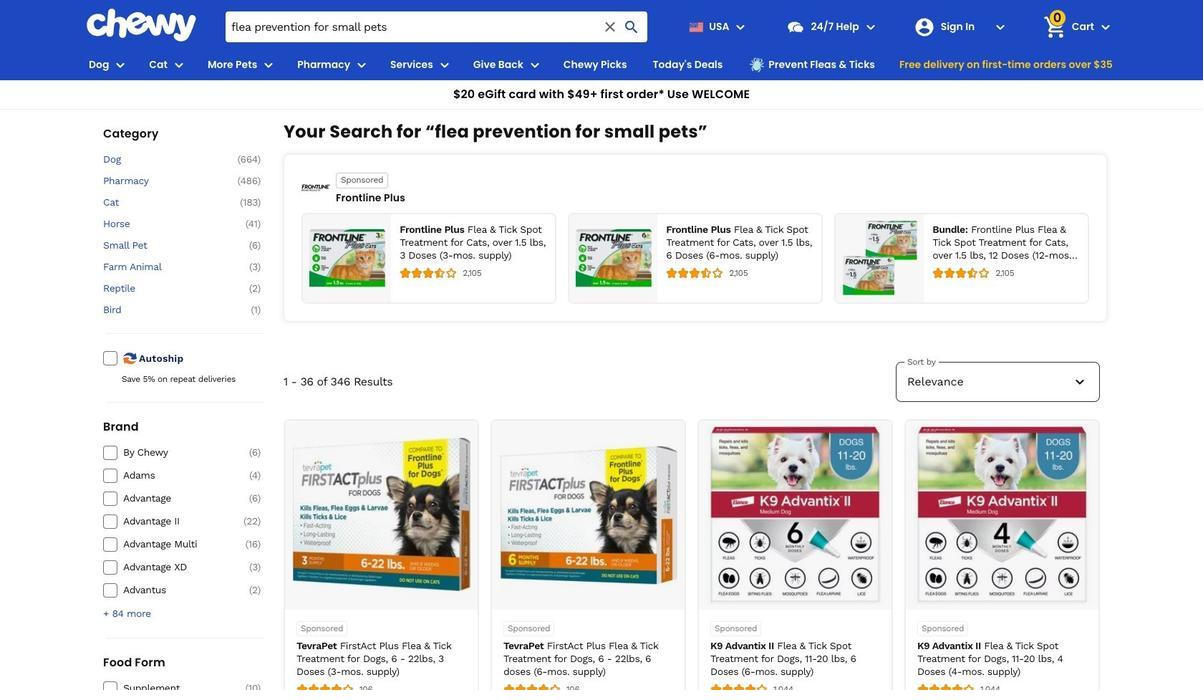 Task type: vqa. For each thing, say whether or not it's contained in the screenshot.
the bottom "menu" icon
no



Task type: locate. For each thing, give the bounding box(es) containing it.
change region menu image
[[733, 18, 750, 35]]

frontline plus flea & tick spot treatment for cats, over 1.5 lbs, 12 doses (12-mos. supply) image
[[842, 220, 919, 297]]

account menu image
[[992, 18, 1009, 35]]

0 horizontal spatial menu image
[[112, 56, 129, 73]]

2 menu image from the left
[[436, 56, 453, 73]]

header image image
[[302, 173, 330, 202]]

cart menu image
[[1098, 18, 1115, 35]]

menu image
[[353, 56, 371, 73], [436, 56, 453, 73], [527, 56, 544, 73]]

2 horizontal spatial menu image
[[260, 56, 278, 73]]

Search text field
[[226, 11, 648, 42]]

1 menu image from the left
[[112, 56, 129, 73]]

2 horizontal spatial menu image
[[527, 56, 544, 73]]

items image
[[1043, 14, 1068, 40]]

1 horizontal spatial menu image
[[171, 56, 188, 73]]

list
[[302, 213, 1090, 304]]

delete search image
[[602, 18, 619, 35]]

1 horizontal spatial menu image
[[436, 56, 453, 73]]

submit search image
[[624, 18, 641, 35]]

menu image
[[112, 56, 129, 73], [171, 56, 188, 73], [260, 56, 278, 73]]

0 horizontal spatial menu image
[[353, 56, 371, 73]]



Task type: describe. For each thing, give the bounding box(es) containing it.
k9 advantix ii flea & tick spot treatment for dogs, 11-20 lbs, 6 doses (6-mos. supply) image
[[707, 427, 885, 604]]

tevrapet firstact plus flea & tick treatment for dogs, 6 - 22lbs, 6 doses (6-mos. supply) image
[[500, 427, 678, 604]]

chewy support image
[[787, 18, 806, 36]]

Product search field
[[226, 11, 648, 42]]

3 menu image from the left
[[260, 56, 278, 73]]

3 menu image from the left
[[527, 56, 544, 73]]

frontline plus flea & tick spot treatment for cats, over 1.5 lbs, 3 doses (3-mos. supply) image
[[309, 220, 386, 297]]

site banner
[[0, 0, 1204, 110]]

2 menu image from the left
[[171, 56, 188, 73]]

tevrapet firstact plus flea & tick treatment for dogs, 6 - 22lbs, 3 doses (3-mos. supply) image
[[293, 427, 470, 604]]

frontline plus flea & tick spot treatment for cats, over 1.5 lbs, 6 doses (6-mos. supply) image
[[575, 220, 652, 297]]

help menu image
[[863, 18, 880, 35]]

chewy home image
[[86, 9, 197, 42]]

1 menu image from the left
[[353, 56, 371, 73]]



